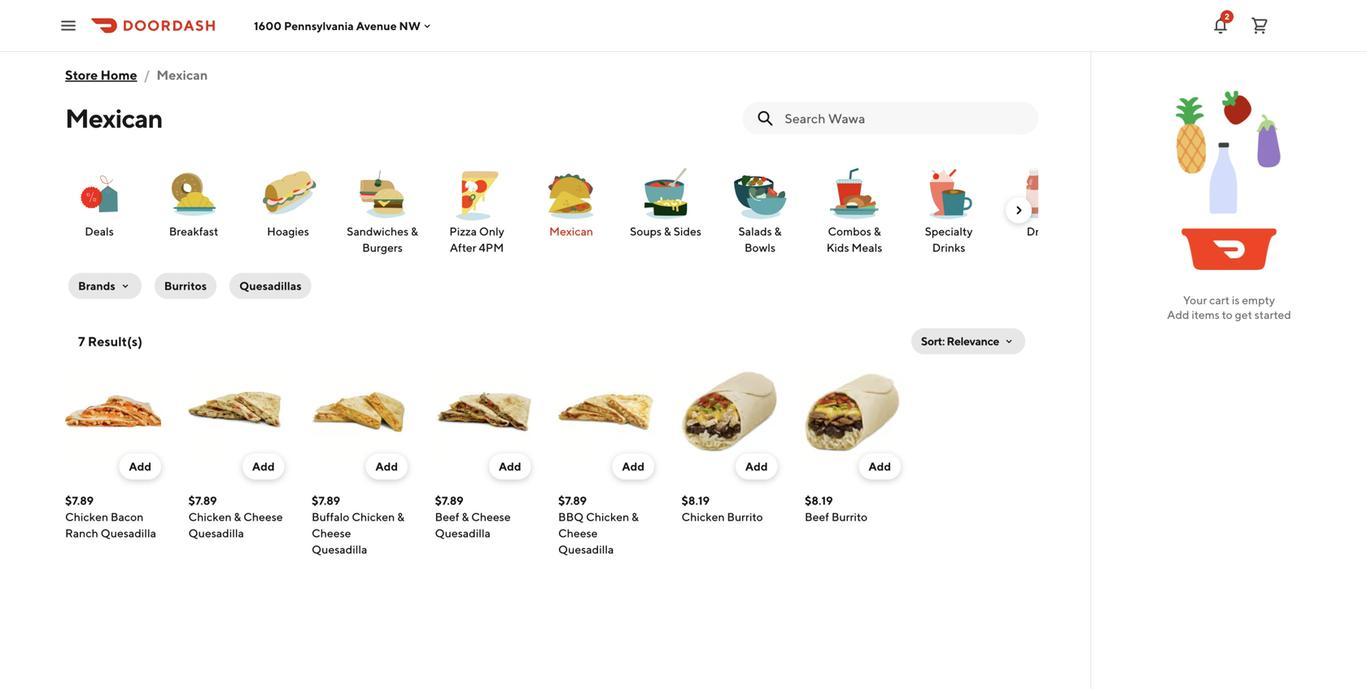Task type: vqa. For each thing, say whether or not it's contained in the screenshot.


Task type: describe. For each thing, give the bounding box(es) containing it.
$7.89 beef & cheese quesadilla
[[435, 494, 511, 540]]

beef & cheese quesadilla image
[[435, 364, 531, 460]]

combos
[[828, 225, 872, 238]]

specialty
[[925, 225, 973, 238]]

is
[[1232, 293, 1240, 307]]

pennsylvania
[[284, 19, 354, 32]]

home
[[101, 67, 137, 83]]

$8.19 beef burrito
[[805, 494, 868, 524]]

$7.89 chicken & cheese quesadilla
[[188, 494, 283, 540]]

brands
[[78, 279, 115, 293]]

after
[[450, 241, 477, 254]]

hoagies link
[[247, 164, 329, 241]]

salads & bowls
[[739, 225, 782, 254]]

& inside $7.89 chicken & cheese quesadilla
[[234, 510, 241, 524]]

& inside salads & bowls
[[775, 225, 782, 238]]

quesadilla for $7.89 chicken bacon ranch quesadilla
[[101, 527, 156, 540]]

4pm
[[479, 241, 504, 254]]

drinks inside specialty drinks
[[933, 241, 966, 254]]

cheese inside $7.89 chicken & cheese quesadilla
[[244, 510, 283, 524]]

drinks link
[[1003, 164, 1084, 241]]

started
[[1255, 308, 1292, 322]]

combos & kids meals image
[[825, 165, 884, 223]]

$7.89 for $7.89 chicken & cheese quesadilla
[[188, 494, 217, 508]]

empty
[[1242, 293, 1276, 307]]

combos & kids meals link
[[814, 164, 895, 257]]

beef burrito image
[[805, 364, 901, 460]]

add for $7.89 chicken & cheese quesadilla
[[252, 460, 275, 473]]

pizza only after 4pm
[[450, 225, 505, 254]]

breakfast link
[[153, 164, 234, 241]]

chicken burrito image
[[682, 364, 778, 460]]

store home / mexican
[[65, 67, 208, 83]]

breakfast
[[169, 225, 218, 238]]

$8.19 chicken burrito
[[682, 494, 763, 524]]

& inside the sandwiches & burgers
[[411, 225, 418, 238]]

nw
[[399, 19, 421, 32]]

burrito for $8.19 chicken burrito
[[727, 510, 763, 524]]

quesadillas button
[[230, 273, 311, 299]]

burritos button
[[154, 273, 217, 299]]

cheese inside $7.89 beef & cheese quesadilla
[[471, 510, 511, 524]]

combos & kids meals
[[827, 225, 883, 254]]

salads & bowls link
[[720, 164, 801, 257]]

$7.89 for $7.89 chicken bacon ranch quesadilla
[[65, 494, 94, 508]]

buffalo chicken & cheese quesadilla image
[[312, 364, 408, 460]]

1 horizontal spatial drinks
[[1027, 225, 1060, 238]]

0 vertical spatial mexican
[[157, 67, 208, 83]]

add for $7.89 beef & cheese quesadilla
[[499, 460, 521, 473]]

$7.89 for $7.89 beef & cheese quesadilla
[[435, 494, 464, 508]]

& inside '$7.89 buffalo chicken & cheese quesadilla'
[[397, 510, 405, 524]]

chicken bacon ranch quesadilla image
[[65, 364, 161, 460]]

salads
[[739, 225, 772, 238]]

$7.89 for $7.89 buffalo chicken & cheese quesadilla
[[312, 494, 340, 508]]

burgers
[[362, 241, 403, 254]]

sandwiches & burgers image
[[353, 165, 412, 223]]

& inside $7.89 beef & cheese quesadilla
[[462, 510, 469, 524]]

chicken for chicken burrito
[[682, 510, 725, 524]]

avenue
[[356, 19, 397, 32]]

beef for beef & cheese quesadilla
[[435, 510, 460, 524]]

$7.89 for $7.89 bbq chicken & cheese quesadilla
[[558, 494, 587, 508]]

quesadillas
[[239, 279, 302, 293]]

& inside $7.89 bbq chicken & cheese quesadilla
[[632, 510, 639, 524]]

cheese inside $7.89 bbq chicken & cheese quesadilla
[[558, 527, 598, 540]]

sides
[[674, 225, 702, 238]]

add for $7.89 buffalo chicken & cheese quesadilla
[[376, 460, 398, 473]]

deals link
[[59, 164, 140, 241]]

soups & sides link
[[625, 164, 707, 241]]



Task type: locate. For each thing, give the bounding box(es) containing it.
chicken inside $8.19 chicken burrito
[[682, 510, 725, 524]]

$7.89 chicken bacon ranch quesadilla
[[65, 494, 156, 540]]

specialty drinks image
[[920, 165, 979, 223]]

next image
[[1013, 204, 1026, 217]]

chicken inside $7.89 chicken & cheese quesadilla
[[188, 510, 232, 524]]

0 items, open order cart image
[[1250, 16, 1270, 35]]

1600 pennsylvania avenue nw button
[[254, 19, 434, 32]]

store
[[65, 67, 98, 83]]

quesadilla inside $7.89 bbq chicken & cheese quesadilla
[[558, 543, 614, 556]]

chicken & cheese quesadilla image
[[188, 364, 285, 460]]

1 horizontal spatial burrito
[[832, 510, 868, 524]]

$7.89 inside $7.89 beef & cheese quesadilla
[[435, 494, 464, 508]]

2 $7.89 from the left
[[188, 494, 217, 508]]

sort: relevance button
[[912, 328, 1026, 355]]

deals image
[[70, 165, 129, 223]]

$7.89 inside $7.89 chicken & cheese quesadilla
[[188, 494, 217, 508]]

burrito
[[727, 510, 763, 524], [832, 510, 868, 524]]

$7.89 buffalo chicken & cheese quesadilla
[[312, 494, 405, 556]]

mexican image
[[542, 165, 601, 223]]

brands button
[[68, 273, 141, 299]]

buffalo
[[312, 510, 350, 524]]

0 horizontal spatial burrito
[[727, 510, 763, 524]]

bacon
[[111, 510, 144, 524]]

quesadilla inside $7.89 chicken bacon ranch quesadilla
[[101, 527, 156, 540]]

specialty drinks link
[[909, 164, 990, 257]]

beef
[[435, 510, 460, 524], [805, 510, 830, 524]]

4 $7.89 from the left
[[435, 494, 464, 508]]

2 chicken from the left
[[188, 510, 232, 524]]

add for $7.89 chicken bacon ranch quesadilla
[[129, 460, 151, 473]]

get
[[1235, 308, 1253, 322]]

1600
[[254, 19, 282, 32]]

bowls
[[745, 241, 776, 254]]

cheese left buffalo
[[244, 510, 283, 524]]

1 vertical spatial drinks
[[933, 241, 966, 254]]

quesadilla for $7.89 chicken & cheese quesadilla
[[188, 527, 244, 540]]

drinks image
[[1014, 165, 1073, 223]]

chicken for chicken & cheese quesadilla
[[188, 510, 232, 524]]

cheese down buffalo
[[312, 527, 351, 540]]

ranch
[[65, 527, 98, 540]]

only
[[479, 225, 505, 238]]

chicken for chicken bacon ranch quesadilla
[[65, 510, 108, 524]]

items
[[1192, 308, 1220, 322]]

beef inside $8.19 beef burrito
[[805, 510, 830, 524]]

pizza only after 4pm link
[[436, 164, 518, 257]]

7 result(s)
[[78, 334, 143, 349]]

3 chicken from the left
[[352, 510, 395, 524]]

quesadilla inside $7.89 beef & cheese quesadilla
[[435, 527, 491, 540]]

hoagies
[[267, 225, 309, 238]]

1 horizontal spatial beef
[[805, 510, 830, 524]]

burritos
[[164, 279, 207, 293]]

add inside your cart is empty add items to get started
[[1168, 308, 1190, 322]]

sandwiches
[[347, 225, 409, 238]]

drinks down specialty
[[933, 241, 966, 254]]

&
[[411, 225, 418, 238], [664, 225, 672, 238], [775, 225, 782, 238], [874, 225, 881, 238], [234, 510, 241, 524], [397, 510, 405, 524], [462, 510, 469, 524], [632, 510, 639, 524]]

add button
[[119, 454, 161, 480], [119, 454, 161, 480], [243, 454, 285, 480], [243, 454, 285, 480], [366, 454, 408, 480], [366, 454, 408, 480], [489, 454, 531, 480], [489, 454, 531, 480], [613, 454, 655, 480], [613, 454, 655, 480], [736, 454, 778, 480], [736, 454, 778, 480], [859, 454, 901, 480], [859, 454, 901, 480]]

salads & bowls image
[[731, 165, 790, 223]]

chicken
[[65, 510, 108, 524], [188, 510, 232, 524], [352, 510, 395, 524], [586, 510, 629, 524], [682, 510, 725, 524]]

sandwiches & burgers link
[[342, 164, 423, 257]]

beef inside $7.89 beef & cheese quesadilla
[[435, 510, 460, 524]]

$7.89 inside $7.89 bbq chicken & cheese quesadilla
[[558, 494, 587, 508]]

quesadilla inside '$7.89 buffalo chicken & cheese quesadilla'
[[312, 543, 367, 556]]

deals
[[85, 225, 114, 238]]

open menu image
[[59, 16, 78, 35]]

add for $7.89 bbq chicken & cheese quesadilla
[[622, 460, 645, 473]]

2
[[1225, 12, 1230, 21]]

burritos link
[[151, 270, 220, 302]]

2 vertical spatial mexican
[[549, 225, 594, 238]]

1600 pennsylvania avenue nw
[[254, 19, 421, 32]]

$8.19 for $8.19 chicken burrito
[[682, 494, 710, 508]]

1 $7.89 from the left
[[65, 494, 94, 508]]

result(s)
[[88, 334, 143, 349]]

burrito inside $8.19 beef burrito
[[832, 510, 868, 524]]

$7.89 inside '$7.89 buffalo chicken & cheese quesadilla'
[[312, 494, 340, 508]]

& inside combos & kids meals
[[874, 225, 881, 238]]

burrito for $8.19 beef burrito
[[832, 510, 868, 524]]

$8.19 inside $8.19 chicken burrito
[[682, 494, 710, 508]]

chicken inside $7.89 bbq chicken & cheese quesadilla
[[586, 510, 629, 524]]

sandwiches & burgers
[[347, 225, 418, 254]]

quesadilla inside $7.89 chicken & cheese quesadilla
[[188, 527, 244, 540]]

0 horizontal spatial $8.19
[[682, 494, 710, 508]]

notification bell image
[[1211, 16, 1231, 35]]

$7.89
[[65, 494, 94, 508], [188, 494, 217, 508], [312, 494, 340, 508], [435, 494, 464, 508], [558, 494, 587, 508]]

store home link
[[65, 59, 137, 91]]

7
[[78, 334, 85, 349]]

2 beef from the left
[[805, 510, 830, 524]]

soups
[[630, 225, 662, 238]]

sort: relevance
[[921, 335, 1000, 348]]

5 chicken from the left
[[682, 510, 725, 524]]

soups & sides
[[630, 225, 702, 238]]

bbq
[[558, 510, 584, 524]]

mexican right /
[[157, 67, 208, 83]]

relevance
[[947, 335, 1000, 348]]

soups & sides image
[[637, 165, 695, 223]]

add for $8.19 chicken burrito
[[746, 460, 768, 473]]

0 horizontal spatial beef
[[435, 510, 460, 524]]

$7.89 inside $7.89 chicken bacon ranch quesadilla
[[65, 494, 94, 508]]

3 $7.89 from the left
[[312, 494, 340, 508]]

2 burrito from the left
[[832, 510, 868, 524]]

cheese left the 'bbq' on the left bottom
[[471, 510, 511, 524]]

1 burrito from the left
[[727, 510, 763, 524]]

chicken inside '$7.89 buffalo chicken & cheese quesadilla'
[[352, 510, 395, 524]]

0 vertical spatial drinks
[[1027, 225, 1060, 238]]

1 vertical spatial mexican
[[65, 103, 163, 134]]

quesadillas link
[[226, 270, 315, 302]]

burrito inside $8.19 chicken burrito
[[727, 510, 763, 524]]

1 chicken from the left
[[65, 510, 108, 524]]

mexican down mexican image
[[549, 225, 594, 238]]

bbq chicken & cheese quesadilla image
[[558, 364, 655, 460]]

$8.19
[[682, 494, 710, 508], [805, 494, 833, 508]]

sort:
[[921, 335, 945, 348]]

quesadilla
[[101, 527, 156, 540], [188, 527, 244, 540], [435, 527, 491, 540], [312, 543, 367, 556], [558, 543, 614, 556]]

2 $8.19 from the left
[[805, 494, 833, 508]]

$8.19 inside $8.19 beef burrito
[[805, 494, 833, 508]]

4 chicken from the left
[[586, 510, 629, 524]]

1 horizontal spatial $8.19
[[805, 494, 833, 508]]

kids
[[827, 241, 850, 254]]

hoagies image
[[259, 165, 317, 223]]

cheese inside '$7.89 buffalo chicken & cheese quesadilla'
[[312, 527, 351, 540]]

cheese down the 'bbq' on the left bottom
[[558, 527, 598, 540]]

specialty drinks
[[925, 225, 973, 254]]

drinks
[[1027, 225, 1060, 238], [933, 241, 966, 254]]

mexican link
[[531, 164, 612, 241]]

pizza only after 4pm image
[[448, 165, 506, 223]]

breakfast image
[[164, 165, 223, 223]]

to
[[1222, 308, 1233, 322]]

mexican down home
[[65, 103, 163, 134]]

quesadilla for $7.89 beef & cheese quesadilla
[[435, 527, 491, 540]]

5 $7.89 from the left
[[558, 494, 587, 508]]

Search Wawa search field
[[785, 109, 1026, 127]]

1 beef from the left
[[435, 510, 460, 524]]

drinks down drinks "image"
[[1027, 225, 1060, 238]]

$8.19 for $8.19 beef burrito
[[805, 494, 833, 508]]

1 $8.19 from the left
[[682, 494, 710, 508]]

add for $8.19 beef burrito
[[869, 460, 891, 473]]

chicken inside $7.89 chicken bacon ranch quesadilla
[[65, 510, 108, 524]]

0 horizontal spatial drinks
[[933, 241, 966, 254]]

/
[[144, 67, 150, 83]]

add
[[1168, 308, 1190, 322], [129, 460, 151, 473], [252, 460, 275, 473], [376, 460, 398, 473], [499, 460, 521, 473], [622, 460, 645, 473], [746, 460, 768, 473], [869, 460, 891, 473]]

mexican
[[157, 67, 208, 83], [65, 103, 163, 134], [549, 225, 594, 238]]

your
[[1184, 293, 1208, 307]]

your cart is empty add items to get started
[[1168, 293, 1292, 322]]

pizza
[[450, 225, 477, 238]]

beef for beef burrito
[[805, 510, 830, 524]]

$7.89 bbq chicken & cheese quesadilla
[[558, 494, 639, 556]]

meals
[[852, 241, 883, 254]]

cart
[[1210, 293, 1230, 307]]

cheese
[[244, 510, 283, 524], [471, 510, 511, 524], [312, 527, 351, 540], [558, 527, 598, 540]]



